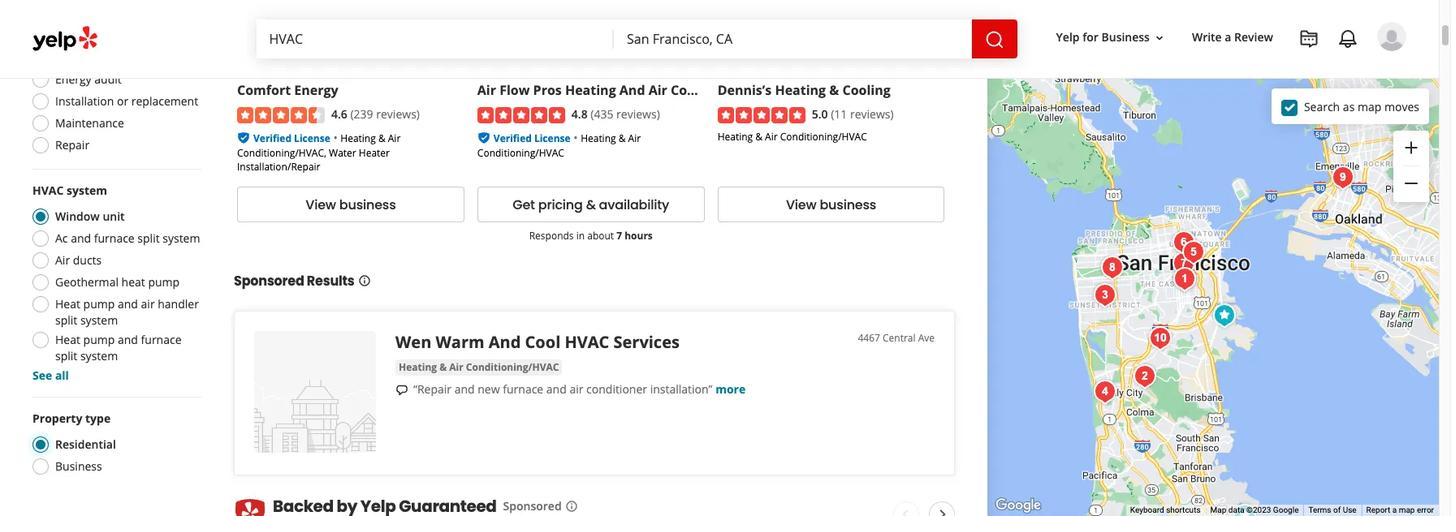 Task type: vqa. For each thing, say whether or not it's contained in the screenshot.
second Verified License 'Button' from right
yes



Task type: locate. For each thing, give the bounding box(es) containing it.
1 heat from the top
[[55, 296, 80, 312]]

geothermal
[[55, 274, 119, 290]]

air left the flow in the top of the page
[[477, 81, 496, 99]]

heater
[[359, 147, 390, 160]]

2 license from the left
[[534, 132, 571, 146]]

2 estimates from the left
[[771, 45, 819, 58]]

air left conditioner
[[570, 382, 583, 397]]

air inside heating & air conditioning/hvac, water heater installation/repair
[[388, 132, 401, 146]]

flow
[[500, 81, 530, 99]]

free estimates for flow
[[507, 45, 579, 58]]

pump for split
[[83, 332, 115, 348]]

furnace inside 'heat pump and furnace split system'
[[141, 332, 182, 348]]

16 verified v2 image
[[237, 132, 250, 145]]

2 vertical spatial option group
[[28, 411, 201, 480]]

1 vertical spatial and
[[489, 332, 521, 354]]

and up heating & air conditioning/hvac button
[[489, 332, 521, 354]]

1 verified license button from the left
[[253, 130, 330, 146]]

0 horizontal spatial free estimates link
[[477, 0, 705, 71]]

conditioner
[[586, 382, 647, 397]]

1 horizontal spatial view business link
[[718, 187, 945, 223]]

pump up handler
[[148, 274, 180, 290]]

0 horizontal spatial view business link
[[237, 187, 464, 223]]

2 heat from the top
[[55, 332, 80, 348]]

0 horizontal spatial none field
[[269, 30, 601, 48]]

view for heating
[[786, 196, 817, 214]]

available
[[317, 45, 361, 58]]

keyboard
[[1130, 506, 1164, 515]]

free estimates up pros
[[507, 45, 579, 58]]

verified license down 4.8 star rating image
[[494, 132, 571, 146]]

apollo heating & ventilating image
[[1144, 322, 1177, 354]]

0 vertical spatial option group
[[28, 45, 201, 158]]

a
[[1225, 30, 1232, 45], [1393, 506, 1397, 515]]

wen warm and cool hvac services heating & air conditioning/hvac
[[396, 332, 680, 375]]

0 horizontal spatial license
[[294, 132, 330, 146]]

None search field
[[256, 19, 1020, 58]]

2 vertical spatial split
[[55, 348, 77, 364]]

business left 16 chevron down v2 image
[[1102, 30, 1150, 45]]

comfort energy
[[237, 81, 338, 99]]

2 vertical spatial furnace
[[503, 382, 543, 397]]

5.0 (11 reviews)
[[812, 106, 894, 122]]

reviews)
[[376, 106, 420, 122], [616, 106, 660, 122], [850, 106, 894, 122]]

energy audit
[[55, 71, 122, 87]]

1 vertical spatial split
[[55, 313, 77, 328]]

0 horizontal spatial 16 info v2 image
[[358, 275, 371, 288]]

and inside 'heat pump and furnace split system'
[[118, 332, 138, 348]]

1 horizontal spatial view
[[786, 196, 817, 214]]

1 horizontal spatial business
[[820, 196, 876, 214]]

0 horizontal spatial business
[[339, 196, 396, 214]]

verified license for flow
[[494, 132, 571, 146]]

a right write
[[1225, 30, 1232, 45]]

1 horizontal spatial verified
[[494, 132, 532, 146]]

heat down geothermal
[[55, 296, 80, 312]]

see all button
[[32, 368, 69, 383]]

conditioning/hvac up "new" on the left
[[466, 361, 559, 375]]

4.8 star rating image
[[477, 108, 565, 124]]

cool
[[525, 332, 561, 354]]

estimates up pros
[[530, 45, 579, 58]]

and down heat on the bottom of the page
[[118, 296, 138, 312]]

hours
[[625, 229, 653, 243]]

air down heat on the bottom of the page
[[141, 296, 155, 312]]

0 vertical spatial a
[[1225, 30, 1232, 45]]

system up handler
[[163, 231, 200, 246]]

1 horizontal spatial reviews)
[[616, 106, 660, 122]]

search image
[[985, 30, 1004, 49]]

1 vertical spatial a
[[1393, 506, 1397, 515]]

1 license from the left
[[294, 132, 330, 146]]

1 horizontal spatial furnace
[[141, 332, 182, 348]]

license up conditioning/hvac,
[[294, 132, 330, 146]]

pump inside 'heat pump and furnace split system'
[[83, 332, 115, 348]]

2 vertical spatial pump
[[83, 332, 115, 348]]

0 horizontal spatial view business
[[306, 196, 396, 214]]

1 vertical spatial 16 info v2 image
[[565, 500, 578, 513]]

and down heat pump and air handler split system
[[118, 332, 138, 348]]

installation
[[55, 93, 114, 109]]

conditioning/hvac down 4.8 star rating image
[[477, 147, 564, 160]]

1 horizontal spatial verified license
[[494, 132, 571, 146]]

2 verified license button from the left
[[494, 130, 571, 146]]

0 vertical spatial business
[[1102, 30, 1150, 45]]

pricing
[[538, 196, 583, 214]]

Near text field
[[627, 30, 959, 48]]

conditioning/hvac inside heating & air conditioning/hvac
[[477, 147, 564, 160]]

heat up all
[[55, 332, 80, 348]]

0 horizontal spatial free estimates
[[507, 45, 579, 58]]

1 vertical spatial sponsored
[[503, 499, 562, 514]]

2 reviews) from the left
[[616, 106, 660, 122]]

for
[[1083, 30, 1099, 45]]

1 horizontal spatial business
[[1102, 30, 1150, 45]]

1 none field from the left
[[269, 30, 601, 48]]

type
[[85, 411, 111, 426]]

air inside wen warm and cool hvac services heating & air conditioning/hvac
[[449, 361, 463, 375]]

free for flow
[[507, 45, 528, 58]]

and inside heat pump and air handler split system
[[118, 296, 138, 312]]

1 horizontal spatial free
[[747, 45, 768, 58]]

map for moves
[[1358, 99, 1382, 114]]

1 vertical spatial heat
[[55, 332, 80, 348]]

business
[[1102, 30, 1150, 45], [55, 459, 102, 474]]

3 reviews) from the left
[[850, 106, 894, 122]]

air
[[477, 81, 496, 99], [649, 81, 667, 99], [765, 130, 778, 144], [388, 132, 401, 146], [628, 132, 641, 146], [55, 253, 70, 268], [449, 361, 463, 375]]

0 vertical spatial 16 info v2 image
[[358, 275, 371, 288]]

1 horizontal spatial air
[[570, 382, 583, 397]]

0 vertical spatial map
[[1358, 99, 1382, 114]]

free estimates for heating
[[747, 45, 819, 58]]

0 vertical spatial furnace
[[94, 231, 135, 246]]

conditioning/hvac inside wen warm and cool hvac services heating & air conditioning/hvac
[[466, 361, 559, 375]]

0 vertical spatial pump
[[148, 274, 180, 290]]

heat inside 'heat pump and furnace split system'
[[55, 332, 80, 348]]

system down heat pump and air handler split system
[[80, 348, 118, 364]]

2 free from the left
[[747, 45, 768, 58]]

system
[[67, 183, 107, 198], [163, 231, 200, 246], [80, 313, 118, 328], [80, 348, 118, 364]]

responds in about 7 hours
[[529, 229, 653, 243]]

1 business from the left
[[339, 196, 396, 214]]

1 vertical spatial map
[[1399, 506, 1415, 515]]

audit
[[94, 71, 122, 87]]

pump down geothermal
[[83, 296, 115, 312]]

free estimates link up air flow pros heating and air conditioning link
[[477, 0, 705, 71]]

3 option group from the top
[[28, 411, 201, 480]]

2 free estimates link from the left
[[718, 0, 945, 71]]

2 free estimates from the left
[[747, 45, 819, 58]]

heating down 5 star rating image
[[718, 130, 753, 144]]

0 horizontal spatial a
[[1225, 30, 1232, 45]]

0 vertical spatial heat
[[55, 296, 80, 312]]

energy up the installation
[[55, 71, 92, 87]]

1 option group from the top
[[28, 45, 201, 158]]

air down 4.8 (435 reviews) on the left top of page
[[628, 132, 641, 146]]

water
[[329, 147, 356, 160]]

in
[[576, 229, 585, 243]]

4.6
[[331, 106, 347, 122]]

keyboard shortcuts button
[[1130, 505, 1201, 517]]

1 free estimates from the left
[[507, 45, 579, 58]]

map left error
[[1399, 506, 1415, 515]]

1 free estimates link from the left
[[477, 0, 705, 71]]

1 horizontal spatial hvac
[[565, 332, 609, 354]]

unit
[[103, 209, 125, 224]]

free up the flow in the top of the page
[[507, 45, 528, 58]]

heating up water
[[341, 132, 376, 146]]

sponsored
[[234, 272, 304, 291], [503, 499, 562, 514]]

1 view business link from the left
[[237, 187, 464, 223]]

1 horizontal spatial none field
[[627, 30, 959, 48]]

heating inside heating & air conditioning/hvac, water heater installation/repair
[[341, 132, 376, 146]]

0 horizontal spatial verified license button
[[253, 130, 330, 146]]

central
[[883, 332, 916, 345]]

business for energy
[[339, 196, 396, 214]]

2 view business from the left
[[786, 196, 876, 214]]

1 view from the left
[[306, 196, 336, 214]]

see
[[32, 368, 52, 383]]

1 estimates from the left
[[530, 45, 579, 58]]

furnace down the unit
[[94, 231, 135, 246]]

16 info v2 image
[[358, 275, 371, 288], [565, 500, 578, 513]]

dennis's heating & cooling
[[718, 81, 891, 99]]

16 discount available v2 image
[[250, 45, 263, 58]]

heat
[[55, 296, 80, 312], [55, 332, 80, 348]]

free
[[507, 45, 528, 58], [747, 45, 768, 58]]

furnace down handler
[[141, 332, 182, 348]]

& up heater
[[378, 132, 385, 146]]

air inside heat pump and air handler split system
[[141, 296, 155, 312]]

0 horizontal spatial air
[[141, 296, 155, 312]]

1 horizontal spatial and
[[619, 81, 645, 99]]

1 vertical spatial option group
[[28, 183, 201, 384]]

view business link for heating
[[718, 187, 945, 223]]

conditioning/hvac down 5.0
[[780, 130, 867, 144]]

dennis's heating & cooling link
[[718, 81, 891, 99]]

1 horizontal spatial view business
[[786, 196, 876, 214]]

0 horizontal spatial reviews)
[[376, 106, 420, 122]]

2 horizontal spatial furnace
[[503, 382, 543, 397]]

search as map moves
[[1304, 99, 1420, 114]]

verified license button up conditioning/hvac,
[[253, 130, 330, 146]]

1 vertical spatial air
[[570, 382, 583, 397]]

verified up conditioning/hvac,
[[253, 132, 292, 146]]

pump inside heat pump and air handler split system
[[83, 296, 115, 312]]

2 none field from the left
[[627, 30, 959, 48]]

hvac right cool
[[565, 332, 609, 354]]

atlas heating image
[[1327, 161, 1359, 194]]

1 horizontal spatial a
[[1393, 506, 1397, 515]]

sponsored for sponsored
[[503, 499, 562, 514]]

0 vertical spatial hvac
[[32, 183, 64, 198]]

pump
[[148, 274, 180, 290], [83, 296, 115, 312], [83, 332, 115, 348]]

view business link
[[237, 187, 464, 223], [718, 187, 945, 223]]

furnace right "new" on the left
[[503, 382, 543, 397]]

ortiz heating & air conditioning image
[[1229, 500, 1261, 517]]

0 horizontal spatial verified license
[[253, 132, 330, 146]]

verified license up conditioning/hvac,
[[253, 132, 330, 146]]

1 horizontal spatial free estimates
[[747, 45, 819, 58]]

1 reviews) from the left
[[376, 106, 420, 122]]

16 chevron down v2 image
[[1153, 31, 1166, 44]]

system up 'heat pump and furnace split system'
[[80, 313, 118, 328]]

1 vertical spatial furnace
[[141, 332, 182, 348]]

option group containing property type
[[28, 411, 201, 480]]

split up all
[[55, 348, 77, 364]]

a right report
[[1393, 506, 1397, 515]]

view for energy
[[306, 196, 336, 214]]

air flow pros heating and air conditioning image
[[1169, 263, 1201, 295]]

reviews) down air flow pros heating and air conditioning link
[[616, 106, 660, 122]]

wen warm and cool hvac services image
[[254, 332, 376, 453]]

1 horizontal spatial license
[[534, 132, 571, 146]]

air down warm
[[449, 361, 463, 375]]

1 verified from the left
[[253, 132, 292, 146]]

4.8 (435 reviews)
[[572, 106, 660, 122]]

1 horizontal spatial sponsored
[[503, 499, 562, 514]]

1 vertical spatial conditioning/hvac
[[477, 147, 564, 160]]

estimates up dennis's heating & cooling link
[[771, 45, 819, 58]]

yelp
[[1056, 30, 1080, 45]]

0 vertical spatial and
[[619, 81, 645, 99]]

16 verified v2 image
[[477, 132, 490, 145]]

0 horizontal spatial verified
[[253, 132, 292, 146]]

reviews) right "(239"
[[376, 106, 420, 122]]

energy
[[55, 71, 92, 87], [294, 81, 338, 99]]

handler
[[158, 296, 199, 312]]

property type
[[32, 411, 111, 426]]

verified license
[[253, 132, 330, 146], [494, 132, 571, 146]]

4467
[[858, 332, 880, 345]]

none field near
[[627, 30, 959, 48]]

map right as
[[1358, 99, 1382, 114]]

heating & air conditioning/hvac down 5.0
[[718, 130, 867, 144]]

0 vertical spatial sponsored
[[234, 272, 304, 291]]

1 free from the left
[[507, 45, 528, 58]]

0 horizontal spatial hvac
[[32, 183, 64, 198]]

& right pricing in the top left of the page
[[586, 196, 596, 214]]

google
[[1273, 506, 1299, 515]]

system inside heat pump and air handler split system
[[80, 313, 118, 328]]

free estimates up dennis's heating & cooling link
[[747, 45, 819, 58]]

option group
[[28, 45, 201, 158], [28, 183, 201, 384], [28, 411, 201, 480]]

None field
[[269, 30, 601, 48], [627, 30, 959, 48]]

hvac inside option group
[[32, 183, 64, 198]]

heat inside heat pump and air handler split system
[[55, 296, 80, 312]]

heat for split
[[55, 296, 80, 312]]

1 view business from the left
[[306, 196, 396, 214]]

system up window unit on the left top of the page
[[67, 183, 107, 198]]

split inside 'heat pump and furnace split system'
[[55, 348, 77, 364]]

split
[[138, 231, 160, 246], [55, 313, 77, 328], [55, 348, 77, 364]]

0 horizontal spatial free
[[507, 45, 528, 58]]

0 vertical spatial air
[[141, 296, 155, 312]]

1 horizontal spatial estimates
[[771, 45, 819, 58]]

5 star rating image
[[718, 108, 805, 124]]

pump down heat pump and air handler split system
[[83, 332, 115, 348]]

responds
[[529, 229, 574, 243]]

more link
[[716, 382, 746, 397]]

free estimates link for cooling
[[718, 0, 945, 71]]

verified license for energy
[[253, 132, 330, 146]]

2 verified from the left
[[494, 132, 532, 146]]

air down ac
[[55, 253, 70, 268]]

verified for comfort
[[253, 132, 292, 146]]

zoom in image
[[1402, 138, 1421, 157]]

heating down the wen on the left of the page
[[399, 361, 437, 375]]

0 horizontal spatial estimates
[[530, 45, 579, 58]]

2 business from the left
[[820, 196, 876, 214]]

heating & air conditioning/hvac
[[718, 130, 867, 144], [477, 132, 641, 160]]

split down geothermal
[[55, 313, 77, 328]]

building efficiency image
[[1096, 251, 1129, 284]]

availability
[[599, 196, 669, 214]]

pros
[[533, 81, 562, 99]]

0 horizontal spatial energy
[[55, 71, 92, 87]]

shortcuts
[[1166, 506, 1201, 515]]

0 horizontal spatial and
[[489, 332, 521, 354]]

nolan p. image
[[1377, 22, 1407, 51]]

1 vertical spatial business
[[55, 459, 102, 474]]

heating & air conditioning/hvac down 4.8
[[477, 132, 641, 160]]

1 verified license from the left
[[253, 132, 330, 146]]

& inside wen warm and cool hvac services heating & air conditioning/hvac
[[439, 361, 447, 375]]

installation or replacement
[[55, 93, 198, 109]]

split up heat on the bottom of the page
[[138, 231, 160, 246]]

error
[[1417, 506, 1434, 515]]

free estimates
[[507, 45, 579, 58], [747, 45, 819, 58]]

free up dennis's
[[747, 45, 768, 58]]

0 horizontal spatial furnace
[[94, 231, 135, 246]]

0 horizontal spatial business
[[55, 459, 102, 474]]

1 vertical spatial pump
[[83, 296, 115, 312]]

energy inside option group
[[55, 71, 92, 87]]

2 vertical spatial conditioning/hvac
[[466, 361, 559, 375]]

and up 4.8 (435 reviews) on the left top of page
[[619, 81, 645, 99]]

& down 4.8 (435 reviews) on the left top of page
[[619, 132, 626, 146]]

heating up 4.8
[[565, 81, 616, 99]]

1 horizontal spatial 16 info v2 image
[[565, 500, 578, 513]]

1 vertical spatial hvac
[[565, 332, 609, 354]]

verified license button down 4.8 star rating image
[[494, 130, 571, 146]]

2 view business link from the left
[[718, 187, 945, 223]]

energy up 4.6
[[294, 81, 338, 99]]

0 horizontal spatial map
[[1358, 99, 1382, 114]]

conditioning/hvac
[[780, 130, 867, 144], [477, 147, 564, 160], [466, 361, 559, 375]]

group
[[1394, 131, 1429, 202]]

a for write
[[1225, 30, 1232, 45]]

2 option group from the top
[[28, 183, 201, 384]]

installation/repair
[[237, 160, 320, 174]]

0 horizontal spatial sponsored
[[234, 272, 304, 291]]

estimates for flow
[[530, 45, 579, 58]]

air ducts
[[55, 253, 102, 268]]

2 horizontal spatial reviews)
[[850, 106, 894, 122]]

heat pump and furnace split system
[[55, 332, 182, 364]]

heating
[[565, 81, 616, 99], [775, 81, 826, 99], [718, 130, 753, 144], [341, 132, 376, 146], [581, 132, 616, 146], [399, 361, 437, 375]]

air flow pros heating and air conditioning image
[[1169, 263, 1201, 295]]

reviews) down cooling
[[850, 106, 894, 122]]

hvac up window
[[32, 183, 64, 198]]

free estimates link up "dennis's heating & cooling"
[[718, 0, 945, 71]]

0 horizontal spatial view
[[306, 196, 336, 214]]

hvac system
[[32, 183, 107, 198]]

air up heater
[[388, 132, 401, 146]]

verified down 4.8 star rating image
[[494, 132, 532, 146]]

2 verified license from the left
[[494, 132, 571, 146]]

1 horizontal spatial free estimates link
[[718, 0, 945, 71]]

and
[[619, 81, 645, 99], [489, 332, 521, 354]]

license down 4.8 star rating image
[[534, 132, 571, 146]]

business down residential
[[55, 459, 102, 474]]

1 horizontal spatial map
[[1399, 506, 1415, 515]]

2 view from the left
[[786, 196, 817, 214]]

& up ""repair"
[[439, 361, 447, 375]]

1 horizontal spatial verified license button
[[494, 130, 571, 146]]

and down wen warm and cool hvac services heating & air conditioning/hvac
[[546, 382, 567, 397]]



Task type: describe. For each thing, give the bounding box(es) containing it.
dennis's heating & cooling image
[[1208, 299, 1241, 332]]

5.0
[[812, 106, 828, 122]]

and inside wen warm and cool hvac services heating & air conditioning/hvac
[[489, 332, 521, 354]]

services
[[614, 332, 680, 354]]

hvac inside wen warm and cool hvac services heating & air conditioning/hvac
[[565, 332, 609, 354]]

ac and furnace split system
[[55, 231, 200, 246]]

0 vertical spatial conditioning/hvac
[[780, 130, 867, 144]]

job
[[32, 45, 50, 61]]

air up 4.8 (435 reviews) on the left top of page
[[649, 81, 667, 99]]

wen
[[396, 332, 431, 354]]

a plus quality hvac image
[[1089, 376, 1122, 408]]

user actions element
[[1043, 20, 1429, 120]]

view business for energy
[[306, 196, 396, 214]]

use
[[1343, 506, 1357, 515]]

air flow pros heating and air conditioning link
[[477, 81, 754, 99]]

see all
[[32, 368, 69, 383]]

window unit
[[55, 209, 125, 224]]

(11
[[831, 106, 847, 122]]

air down 5 star rating image
[[765, 130, 778, 144]]

7
[[617, 229, 622, 243]]

as
[[1343, 99, 1355, 114]]

review
[[1234, 30, 1273, 45]]

4467 central ave
[[858, 332, 935, 345]]

wen warm and cool hvac services link
[[396, 332, 680, 354]]

(435
[[591, 106, 614, 122]]

installation"
[[650, 382, 713, 397]]

(239
[[350, 106, 373, 122]]

discounts available
[[266, 45, 361, 58]]

option group containing hvac system
[[28, 183, 201, 384]]

and right ac
[[71, 231, 91, 246]]

heating & air conditioning/hvac, water heater installation/repair
[[237, 132, 401, 174]]

estimates for heating
[[771, 45, 819, 58]]

same day air conditioning & heating image
[[1168, 247, 1200, 280]]

and left "new" on the left
[[455, 382, 475, 397]]

heat pump and air handler split system
[[55, 296, 199, 328]]

write a review
[[1192, 30, 1273, 45]]

report a map error link
[[1366, 506, 1434, 515]]

san francisco heating and cooling image
[[1129, 360, 1161, 393]]

16 speech v2 image
[[396, 384, 408, 397]]

& inside button
[[586, 196, 596, 214]]

reviews) for comfort energy
[[376, 106, 420, 122]]

reviews) for air flow pros heating and air conditioning
[[616, 106, 660, 122]]

system inside 'heat pump and furnace split system'
[[80, 348, 118, 364]]

warm
[[436, 332, 485, 354]]

map for error
[[1399, 506, 1415, 515]]

window
[[55, 209, 100, 224]]

free estimates link for heating
[[477, 0, 705, 71]]

"repair and new furnace and air conditioner installation" more
[[413, 382, 746, 397]]

ac
[[55, 231, 68, 246]]

ave
[[918, 332, 935, 345]]

results
[[307, 272, 355, 291]]

report a map error
[[1366, 506, 1434, 515]]

view business link for energy
[[237, 187, 464, 223]]

about
[[587, 229, 614, 243]]

map
[[1211, 506, 1227, 515]]

sponsored for sponsored results
[[234, 272, 304, 291]]

moves
[[1385, 99, 1420, 114]]

or
[[117, 93, 128, 109]]

conditioning/hvac,
[[237, 147, 326, 160]]

verified for air
[[494, 132, 532, 146]]

map data ©2023 google
[[1211, 506, 1299, 515]]

1 horizontal spatial energy
[[294, 81, 338, 99]]

verified license button for energy
[[253, 130, 330, 146]]

previous image
[[896, 505, 916, 517]]

reviews) for dennis's heating & cooling
[[850, 106, 894, 122]]

repair
[[55, 137, 89, 153]]

0 vertical spatial split
[[138, 231, 160, 246]]

comfort
[[237, 81, 291, 99]]

all
[[55, 368, 69, 383]]

license for energy
[[294, 132, 330, 146]]

discounts
[[266, 45, 314, 58]]

& down 5 star rating image
[[755, 130, 763, 144]]

heating & air conditioning/hvac link
[[396, 360, 562, 376]]

next image
[[933, 505, 953, 517]]

0 horizontal spatial heating & air conditioning/hvac
[[477, 132, 641, 160]]

more
[[716, 382, 746, 397]]

conditioning
[[671, 81, 754, 99]]

"repair
[[413, 382, 452, 397]]

breathable image
[[1168, 226, 1200, 259]]

& inside heating & air conditioning/hvac, water heater installation/repair
[[378, 132, 385, 146]]

furnace for "repair
[[503, 382, 543, 397]]

business inside button
[[1102, 30, 1150, 45]]

free for heating
[[747, 45, 768, 58]]

terms of use link
[[1309, 506, 1357, 515]]

get pricing & availability button
[[477, 187, 705, 223]]

furnace for heat
[[141, 332, 182, 348]]

write a review link
[[1186, 23, 1280, 52]]

data
[[1229, 506, 1245, 515]]

view business for heating
[[786, 196, 876, 214]]

yelp for business button
[[1050, 23, 1173, 52]]

search
[[1304, 99, 1340, 114]]

keyboard shortcuts
[[1130, 506, 1201, 515]]

4.6 (239 reviews)
[[331, 106, 420, 122]]

projects image
[[1299, 29, 1319, 49]]

split inside heat pump and air handler split system
[[55, 313, 77, 328]]

heating & air conditioning/hvac button
[[396, 360, 562, 376]]

yelp for business
[[1056, 30, 1150, 45]]

4.6 star rating image
[[237, 108, 325, 124]]

air inside option group
[[55, 253, 70, 268]]

property
[[32, 411, 82, 426]]

terms of use
[[1309, 506, 1357, 515]]

comfort energy link
[[237, 81, 338, 99]]

heating down (435
[[581, 132, 616, 146]]

pump for handler
[[83, 296, 115, 312]]

sponsored results
[[234, 272, 355, 291]]

a for report
[[1393, 506, 1397, 515]]

ocean air heating image
[[1089, 279, 1122, 311]]

report
[[1366, 506, 1391, 515]]

heat for system
[[55, 332, 80, 348]]

cooling
[[843, 81, 891, 99]]

option group containing job
[[28, 45, 201, 158]]

map region
[[858, 0, 1451, 517]]

business inside option group
[[55, 459, 102, 474]]

& up (11
[[829, 81, 839, 99]]

residential
[[55, 437, 116, 452]]

next hvac & appliance repair image
[[1178, 236, 1210, 268]]

notifications image
[[1338, 29, 1358, 49]]

write
[[1192, 30, 1222, 45]]

license for flow
[[534, 132, 571, 146]]

replacement
[[131, 93, 198, 109]]

terms
[[1309, 506, 1331, 515]]

verified license button for flow
[[494, 130, 571, 146]]

get
[[513, 196, 535, 214]]

business for heating
[[820, 196, 876, 214]]

google image
[[992, 495, 1045, 517]]

discounts available link
[[237, 0, 464, 71]]

1 horizontal spatial heating & air conditioning/hvac
[[718, 130, 867, 144]]

4.8
[[572, 106, 588, 122]]

zoom out image
[[1402, 174, 1421, 193]]

heating inside wen warm and cool hvac services heating & air conditioning/hvac
[[399, 361, 437, 375]]

none field find
[[269, 30, 601, 48]]

Find text field
[[269, 30, 601, 48]]

new
[[478, 382, 500, 397]]

dennis's
[[718, 81, 772, 99]]

heating up 5.0
[[775, 81, 826, 99]]



